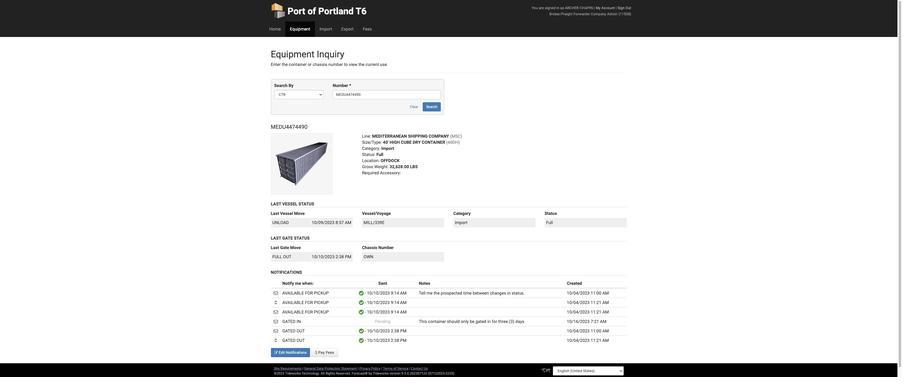 Task type: describe. For each thing, give the bounding box(es) containing it.
10/09/2023
[[312, 220, 335, 225]]

40dh image
[[271, 133, 333, 195]]

*
[[349, 83, 351, 88]]

you
[[532, 6, 538, 10]]

gated out for 10/04/2023 11:00 am
[[282, 329, 305, 334]]

tideworks
[[373, 372, 389, 376]]

10/16/2023
[[567, 319, 590, 324]]

last gate move
[[271, 245, 301, 250]]

pay fees
[[317, 351, 334, 355]]

full out
[[272, 255, 291, 259]]

2 - 10/10/2023 9:14 am from the top
[[364, 300, 407, 305]]

- for 3rd lg image from the top
[[365, 329, 366, 334]]

to
[[344, 62, 348, 67]]

2 9:14 from the top
[[391, 300, 399, 305]]

my account link
[[596, 6, 615, 10]]

40'
[[383, 140, 389, 145]]

rights
[[326, 372, 335, 376]]

port
[[288, 6, 305, 17]]

1 available for pickup from the top
[[282, 291, 329, 296]]

11:00 for - 10/10/2023 2:38 pm
[[591, 329, 602, 334]]

1 vertical spatial status
[[545, 211, 557, 216]]

last for last gate move
[[271, 245, 279, 250]]

notify
[[282, 281, 294, 286]]

category
[[453, 211, 471, 216]]

| up tideworks
[[381, 367, 382, 371]]

envelope o image for available for pickup
[[274, 310, 278, 314]]

4 lg image from the top
[[359, 339, 364, 343]]

home button
[[265, 21, 285, 37]]

edit notifications link
[[271, 348, 311, 358]]

container inside equipment inquiry enter the container or chassis number to view the current use.
[[289, 62, 307, 67]]

forecast®
[[352, 372, 368, 376]]

2 pickup from the top
[[314, 300, 329, 305]]

me for tell
[[427, 291, 433, 296]]

2:38 for 10/04/2023 11:00 am
[[391, 329, 399, 334]]

import inside dropdown button
[[320, 27, 332, 31]]

1 vertical spatial container
[[428, 319, 446, 324]]

(msc)
[[450, 134, 462, 139]]

out
[[626, 6, 631, 10]]

pm for 10/04/2023 11:00 am
[[400, 329, 407, 334]]

gated in
[[282, 319, 301, 324]]

terms of service link
[[383, 367, 409, 371]]

me for notify
[[295, 281, 301, 286]]

1 vertical spatial in
[[507, 291, 511, 296]]

gated
[[476, 319, 486, 324]]

vessel/voyage
[[362, 211, 391, 216]]

location:
[[362, 158, 380, 163]]

only
[[461, 319, 469, 324]]

requirements
[[281, 367, 302, 371]]

2235)
[[446, 372, 455, 376]]

broker/freight
[[550, 12, 573, 16]]

contact us link
[[411, 367, 428, 371]]

dry
[[413, 140, 421, 145]]

0 horizontal spatial in
[[488, 319, 491, 324]]

3 11:21 from the top
[[591, 338, 602, 343]]

10/04/2023 11:00 am for - 10/10/2023 9:14 am
[[567, 291, 609, 296]]

pending
[[375, 319, 391, 324]]

3 9:14 from the top
[[391, 310, 399, 315]]

4 10/04/2023 from the top
[[567, 329, 590, 334]]

2 horizontal spatial import
[[455, 220, 468, 225]]

signed
[[545, 6, 556, 10]]

inquiry
[[317, 49, 344, 60]]

chassis
[[313, 62, 327, 67]]

0 vertical spatial notifications
[[271, 270, 302, 275]]

move for last gate move
[[290, 245, 301, 250]]

2 10/04/2023 from the top
[[567, 300, 590, 305]]

t6
[[356, 6, 367, 17]]

search button
[[423, 102, 441, 112]]

line: mediterranean shipping company (msc) size/type: 40' high cube dry container (40dh) category: import status: full location: offdock gross weight: 32,628.00 lbs required accessory:
[[362, 134, 462, 175]]

8:57
[[336, 220, 344, 225]]

accessory:
[[380, 171, 401, 175]]

equipment for equipment inquiry enter the container or chassis number to view the current use.
[[271, 49, 315, 60]]

edit
[[279, 351, 285, 355]]

company
[[429, 134, 449, 139]]

account
[[602, 6, 615, 10]]

when:
[[302, 281, 314, 286]]

2 for from the top
[[305, 300, 313, 305]]

10/16/2023 7:21 am
[[567, 319, 607, 324]]

sent
[[378, 281, 387, 286]]

weight:
[[374, 164, 389, 169]]

last vessel move
[[271, 211, 305, 216]]

3 for from the top
[[305, 310, 313, 315]]

size/type:
[[362, 140, 382, 145]]

©2023 tideworks
[[274, 372, 301, 376]]

port of portland t6
[[288, 6, 367, 17]]

available for envelope o icon
[[282, 291, 304, 296]]

site
[[274, 367, 280, 371]]

mobile image for available
[[275, 301, 277, 305]]

full
[[272, 255, 282, 259]]

mobile image for gated
[[275, 339, 277, 343]]

1 11:21 from the top
[[591, 300, 602, 305]]

changes
[[490, 291, 506, 296]]

3 available from the top
[[282, 310, 304, 315]]

statement
[[341, 367, 357, 371]]

0 vertical spatial number
[[333, 83, 348, 88]]

general
[[304, 367, 316, 371]]

days
[[516, 319, 525, 324]]

service
[[397, 367, 409, 371]]

full inside line: mediterranean shipping company (msc) size/type: 40' high cube dry container (40dh) category: import status: full location: offdock gross weight: 32,628.00 lbs required accessory:
[[377, 152, 383, 157]]

cube
[[401, 140, 412, 145]]

edit image
[[274, 351, 278, 355]]

search by
[[274, 83, 294, 88]]

- for lg icon at the bottom left
[[365, 291, 366, 296]]

envelope o image for gated out
[[274, 329, 278, 333]]

time
[[463, 291, 472, 296]]

0 vertical spatial pm
[[345, 255, 351, 259]]

5 10/04/2023 from the top
[[567, 338, 590, 343]]

2 10/04/2023 11:21 am from the top
[[567, 310, 609, 315]]

gated for 10/16/2023 7:21 am
[[282, 319, 296, 324]]

protection
[[325, 367, 340, 371]]

notes
[[419, 281, 430, 286]]

by
[[289, 83, 294, 88]]

us
[[424, 367, 428, 371]]

medu4474490
[[271, 124, 308, 130]]

search for search
[[426, 105, 438, 109]]

forwarder
[[574, 12, 590, 16]]

1 lg image from the top
[[359, 301, 364, 305]]

use.
[[380, 62, 388, 67]]

vessel for status
[[282, 202, 298, 207]]

- for 3rd lg image from the bottom
[[365, 310, 366, 315]]

home
[[269, 27, 281, 31]]

- 10/10/2023 2:38 pm for 10/04/2023 11:00 am
[[364, 329, 407, 334]]

mill/339e
[[364, 220, 385, 225]]



Task type: vqa. For each thing, say whether or not it's contained in the screenshot.
the middle (
no



Task type: locate. For each thing, give the bounding box(es) containing it.
1 for from the top
[[305, 291, 313, 296]]

prospected
[[441, 291, 462, 296]]

2 11:00 from the top
[[591, 329, 602, 334]]

0 horizontal spatial import
[[320, 27, 332, 31]]

0 horizontal spatial full
[[377, 152, 383, 157]]

1 vertical spatial move
[[290, 245, 301, 250]]

pm for 10/04/2023 11:21 am
[[400, 338, 407, 343]]

fees button
[[358, 21, 377, 37]]

last for last gate status
[[271, 236, 281, 241]]

2 gated from the top
[[282, 329, 296, 334]]

last for last vessel status
[[271, 202, 281, 207]]

sign
[[618, 6, 625, 10]]

2 horizontal spatial in
[[557, 6, 559, 10]]

1 vertical spatial fees
[[326, 351, 334, 355]]

by
[[369, 372, 372, 376]]

0 vertical spatial out
[[283, 255, 291, 259]]

2 gated out from the top
[[282, 338, 305, 343]]

3 pickup from the top
[[314, 310, 329, 315]]

0 vertical spatial move
[[294, 211, 305, 216]]

1 vertical spatial 10/04/2023 11:00 am
[[567, 329, 609, 334]]

gate
[[282, 236, 293, 241], [280, 245, 289, 250]]

0 horizontal spatial container
[[289, 62, 307, 67]]

- 10/10/2023 9:14 am
[[364, 291, 407, 296], [364, 300, 407, 305], [364, 310, 407, 315]]

last up last gate move
[[271, 236, 281, 241]]

2 available for pickup from the top
[[282, 300, 329, 305]]

0 vertical spatial 11:00
[[591, 291, 602, 296]]

me left the when:
[[295, 281, 301, 286]]

pickup
[[314, 291, 329, 296], [314, 300, 329, 305], [314, 310, 329, 315]]

0 vertical spatial 9:14
[[391, 291, 399, 296]]

chassis
[[362, 245, 377, 250]]

0 vertical spatial 10/04/2023 11:21 am
[[567, 300, 609, 305]]

envelope o image down envelope o icon
[[274, 310, 278, 314]]

in
[[557, 6, 559, 10], [507, 291, 511, 296], [488, 319, 491, 324]]

10/04/2023
[[567, 291, 590, 296], [567, 300, 590, 305], [567, 310, 590, 315], [567, 329, 590, 334], [567, 338, 590, 343]]

3 - 10/10/2023 9:14 am from the top
[[364, 310, 407, 315]]

2 horizontal spatial the
[[434, 291, 440, 296]]

2 10/04/2023 11:00 am from the top
[[567, 329, 609, 334]]

1 vertical spatial envelope o image
[[274, 320, 278, 324]]

1 - from the top
[[365, 291, 366, 296]]

gated out up edit notifications
[[282, 338, 305, 343]]

in inside you are signed in as archer chapin | my account | sign out broker/freight forwarder company admin (11508)
[[557, 6, 559, 10]]

envelope o image for gated in
[[274, 320, 278, 324]]

10/04/2023 11:00 am down 10/16/2023 7:21 am
[[567, 329, 609, 334]]

| left sign
[[616, 6, 617, 10]]

0 vertical spatial me
[[295, 281, 301, 286]]

- for first lg image from the bottom
[[365, 338, 366, 343]]

0 vertical spatial pickup
[[314, 291, 329, 296]]

0 vertical spatial import
[[320, 27, 332, 31]]

chapin
[[580, 6, 593, 10]]

0 horizontal spatial of
[[308, 6, 316, 17]]

2 vertical spatial available
[[282, 310, 304, 315]]

1 11:00 from the top
[[591, 291, 602, 296]]

2 vertical spatial 10/04/2023 11:21 am
[[567, 338, 609, 343]]

equipment up 'enter'
[[271, 49, 315, 60]]

3 last from the top
[[271, 236, 281, 241]]

in left status.
[[507, 291, 511, 296]]

move down last vessel status
[[294, 211, 305, 216]]

export
[[341, 27, 354, 31]]

1 vertical spatial gated
[[282, 329, 296, 334]]

1 9:14 from the top
[[391, 291, 399, 296]]

status.
[[512, 291, 525, 296]]

gate for status
[[282, 236, 293, 241]]

0 vertical spatial fees
[[363, 27, 372, 31]]

equipment inside equipment popup button
[[290, 27, 310, 31]]

fees right pay
[[326, 351, 334, 355]]

2 envelope o image from the top
[[274, 320, 278, 324]]

2 vertical spatial for
[[305, 310, 313, 315]]

1 pickup from the top
[[314, 291, 329, 296]]

policy
[[371, 367, 381, 371]]

move
[[294, 211, 305, 216], [290, 245, 301, 250]]

0 vertical spatial 11:21
[[591, 300, 602, 305]]

0 vertical spatial container
[[289, 62, 307, 67]]

last gate status
[[271, 236, 310, 241]]

| left my
[[594, 6, 595, 10]]

11:21
[[591, 300, 602, 305], [591, 310, 602, 315], [591, 338, 602, 343]]

3 - from the top
[[365, 310, 366, 315]]

notifications inside the edit notifications button
[[286, 351, 307, 355]]

out up edit notifications
[[297, 338, 305, 343]]

notifications right edit
[[286, 351, 307, 355]]

envelope o image up edit icon
[[274, 329, 278, 333]]

0 vertical spatial available for pickup
[[282, 291, 329, 296]]

3 10/04/2023 from the top
[[567, 310, 590, 315]]

0 horizontal spatial search
[[274, 83, 288, 88]]

last up full
[[271, 245, 279, 250]]

mediterranean
[[372, 134, 407, 139]]

1 vertical spatial number
[[378, 245, 394, 250]]

container left or on the top left of page
[[289, 62, 307, 67]]

gated up the edit notifications button
[[282, 338, 296, 343]]

me right tell
[[427, 291, 433, 296]]

0 vertical spatial 2:38
[[336, 255, 344, 259]]

equipment down port
[[290, 27, 310, 31]]

1 vertical spatial available
[[282, 300, 304, 305]]

1 vertical spatial full
[[546, 220, 553, 225]]

category:
[[362, 146, 380, 151]]

1 mobile image from the top
[[275, 301, 277, 305]]

vessel up unload at the bottom left of page
[[280, 211, 293, 216]]

the right 'enter'
[[282, 62, 288, 67]]

search left 'by'
[[274, 83, 288, 88]]

1 vertical spatial gate
[[280, 245, 289, 250]]

2 vertical spatial - 10/10/2023 9:14 am
[[364, 310, 407, 315]]

1 horizontal spatial in
[[507, 291, 511, 296]]

2 lg image from the top
[[359, 310, 364, 315]]

move for last vessel move
[[294, 211, 305, 216]]

fees inside popup button
[[363, 27, 372, 31]]

tell
[[419, 291, 426, 296]]

2 - 10/10/2023 2:38 pm from the top
[[364, 338, 407, 343]]

this
[[419, 319, 427, 324]]

1 available from the top
[[282, 291, 304, 296]]

move down the last gate status
[[290, 245, 301, 250]]

1 horizontal spatial full
[[546, 220, 553, 225]]

gated for 10/04/2023 11:21 am
[[282, 338, 296, 343]]

gated out for 10/04/2023 11:21 am
[[282, 338, 305, 343]]

notify me when:
[[282, 281, 314, 286]]

Number * text field
[[333, 90, 441, 99]]

2:38 for 10/04/2023 11:21 am
[[391, 338, 399, 343]]

import inside line: mediterranean shipping company (msc) size/type: 40' high cube dry container (40dh) category: import status: full location: offdock gross weight: 32,628.00 lbs required accessory:
[[381, 146, 394, 151]]

1 vertical spatial 11:21
[[591, 310, 602, 315]]

1 vertical spatial 11:00
[[591, 329, 602, 334]]

vessel up last vessel move
[[282, 202, 298, 207]]

1 vertical spatial import
[[381, 146, 394, 151]]

0 horizontal spatial number
[[333, 83, 348, 88]]

1 - 10/10/2023 9:14 am from the top
[[364, 291, 407, 296]]

tell me the prospected time between changes in status.
[[419, 291, 525, 296]]

4 last from the top
[[271, 245, 279, 250]]

should
[[447, 319, 460, 324]]

1 - 10/10/2023 2:38 pm from the top
[[364, 329, 407, 334]]

pay fees link
[[311, 348, 338, 357]]

import down 40'
[[381, 146, 394, 151]]

1 vertical spatial pm
[[400, 329, 407, 334]]

2 vertical spatial pickup
[[314, 310, 329, 315]]

1 horizontal spatial container
[[428, 319, 446, 324]]

1 vertical spatial - 10/10/2023 9:14 am
[[364, 300, 407, 305]]

lbs
[[410, 164, 418, 169]]

in
[[297, 319, 301, 324]]

offdock
[[381, 158, 400, 163]]

1 vertical spatial 9:14
[[391, 300, 399, 305]]

privacy policy link
[[360, 367, 381, 371]]

9.5.0.202307122
[[402, 372, 427, 376]]

1 vertical spatial gated out
[[282, 338, 305, 343]]

1 horizontal spatial search
[[426, 105, 438, 109]]

envelope o image
[[274, 291, 278, 295]]

general data protection statement link
[[304, 367, 357, 371]]

0 vertical spatial vessel
[[282, 202, 298, 207]]

container right the this
[[428, 319, 446, 324]]

1 horizontal spatial fees
[[363, 27, 372, 31]]

high
[[390, 140, 400, 145]]

2 vertical spatial 2:38
[[391, 338, 399, 343]]

mobile image down envelope o icon
[[275, 301, 277, 305]]

usd image
[[315, 351, 317, 355]]

0 vertical spatial in
[[557, 6, 559, 10]]

out down "in"
[[297, 329, 305, 334]]

fees down t6
[[363, 27, 372, 31]]

pm
[[345, 255, 351, 259], [400, 329, 407, 334], [400, 338, 407, 343]]

clear
[[410, 105, 419, 109]]

0 vertical spatial - 10/10/2023 9:14 am
[[364, 291, 407, 296]]

vessel
[[282, 202, 298, 207], [280, 211, 293, 216]]

last up last vessel move
[[271, 202, 281, 207]]

equipment button
[[285, 21, 315, 37]]

last up unload at the bottom left of page
[[271, 211, 279, 216]]

enter
[[271, 62, 281, 67]]

2 vertical spatial out
[[297, 338, 305, 343]]

2 vertical spatial 11:21
[[591, 338, 602, 343]]

2 vertical spatial in
[[488, 319, 491, 324]]

10/04/2023 11:00 am down created
[[567, 291, 609, 296]]

1 vertical spatial pickup
[[314, 300, 329, 305]]

2 - from the top
[[365, 300, 366, 305]]

0 vertical spatial for
[[305, 291, 313, 296]]

gated left "in"
[[282, 319, 296, 324]]

2:38
[[336, 255, 344, 259], [391, 329, 399, 334], [391, 338, 399, 343]]

number right chassis
[[378, 245, 394, 250]]

the right view
[[359, 62, 365, 67]]

0 vertical spatial mobile image
[[275, 301, 277, 305]]

11:00
[[591, 291, 602, 296], [591, 329, 602, 334]]

1 vertical spatial 10/04/2023 11:21 am
[[567, 310, 609, 315]]

in left "for"
[[488, 319, 491, 324]]

available for the mobile image corresponding to available
[[282, 300, 304, 305]]

export button
[[337, 21, 358, 37]]

of up version
[[394, 367, 397, 371]]

2 mobile image from the top
[[275, 339, 277, 343]]

gate for move
[[280, 245, 289, 250]]

company
[[591, 12, 606, 16]]

2 11:21 from the top
[[591, 310, 602, 315]]

| up forecast® at bottom
[[358, 367, 359, 371]]

2 vertical spatial pm
[[400, 338, 407, 343]]

1 last from the top
[[271, 202, 281, 207]]

the right tell
[[434, 291, 440, 296]]

(07122023-
[[428, 372, 446, 376]]

| left the general
[[303, 367, 303, 371]]

0 vertical spatial of
[[308, 6, 316, 17]]

in left as on the right of page
[[557, 6, 559, 10]]

0 vertical spatial - 10/10/2023 2:38 pm
[[364, 329, 407, 334]]

11:00 down 7:21
[[591, 329, 602, 334]]

0 vertical spatial 10/04/2023 11:00 am
[[567, 291, 609, 296]]

lg image
[[359, 301, 364, 305], [359, 310, 364, 315], [359, 329, 364, 334], [359, 339, 364, 343]]

2 last from the top
[[271, 211, 279, 216]]

0 vertical spatial full
[[377, 152, 383, 157]]

- for first lg image
[[365, 300, 366, 305]]

number
[[328, 62, 343, 67]]

2 vertical spatial 9:14
[[391, 310, 399, 315]]

0 vertical spatial envelope o image
[[274, 310, 278, 314]]

import down port of portland t6
[[320, 27, 332, 31]]

of inside site requirements | general data protection statement | privacy policy | terms of service | contact us ©2023 tideworks technology. all rights reserved. forecast® by tideworks version 9.5.0.202307122 (07122023-2235)
[[394, 367, 397, 371]]

1 10/04/2023 from the top
[[567, 291, 590, 296]]

2 available from the top
[[282, 300, 304, 305]]

envelope o image
[[274, 310, 278, 314], [274, 320, 278, 324], [274, 329, 278, 333]]

status for last gate status
[[294, 236, 310, 241]]

1 horizontal spatial number
[[378, 245, 394, 250]]

1 horizontal spatial me
[[427, 291, 433, 296]]

lg image
[[359, 291, 364, 296]]

of right port
[[308, 6, 316, 17]]

3 envelope o image from the top
[[274, 329, 278, 333]]

portland
[[318, 6, 354, 17]]

clear button
[[407, 102, 422, 112]]

1 vertical spatial equipment
[[271, 49, 315, 60]]

1 horizontal spatial import
[[381, 146, 394, 151]]

equipment
[[290, 27, 310, 31], [271, 49, 315, 60]]

you are signed in as archer chapin | my account | sign out broker/freight forwarder company admin (11508)
[[532, 6, 631, 16]]

for
[[492, 319, 497, 324]]

10/09/2023 8:57 am
[[312, 220, 351, 225]]

0 horizontal spatial the
[[282, 62, 288, 67]]

me
[[295, 281, 301, 286], [427, 291, 433, 296]]

1 vertical spatial mobile image
[[275, 339, 277, 343]]

number left *
[[333, 83, 348, 88]]

1 vertical spatial search
[[426, 105, 438, 109]]

1 vertical spatial available for pickup
[[282, 300, 329, 305]]

archer
[[565, 6, 579, 10]]

(40dh)
[[446, 140, 460, 145]]

(3)
[[509, 319, 515, 324]]

notifications up notify
[[271, 270, 302, 275]]

2 vertical spatial available for pickup
[[282, 310, 329, 315]]

or
[[308, 62, 312, 67]]

1 vertical spatial of
[[394, 367, 397, 371]]

0 horizontal spatial fees
[[326, 351, 334, 355]]

last vessel status
[[271, 202, 314, 207]]

0 vertical spatial status
[[299, 202, 314, 207]]

search
[[274, 83, 288, 88], [426, 105, 438, 109]]

required
[[362, 171, 379, 175]]

1 10/04/2023 11:21 am from the top
[[567, 300, 609, 305]]

search inside button
[[426, 105, 438, 109]]

1 vertical spatial vessel
[[280, 211, 293, 216]]

search for search by
[[274, 83, 288, 88]]

- 10/10/2023 2:38 pm for 10/04/2023 11:21 am
[[364, 338, 407, 343]]

view
[[349, 62, 358, 67]]

1 envelope o image from the top
[[274, 310, 278, 314]]

unload
[[272, 220, 289, 225]]

11:00 up 7:21
[[591, 291, 602, 296]]

mobile image up edit icon
[[275, 339, 277, 343]]

available
[[282, 291, 304, 296], [282, 300, 304, 305], [282, 310, 304, 315]]

created
[[567, 281, 582, 286]]

last for last vessel move
[[271, 211, 279, 216]]

10/10/2023
[[312, 255, 335, 259], [367, 291, 390, 296], [367, 300, 390, 305], [367, 310, 390, 315], [367, 329, 390, 334], [367, 338, 390, 343]]

0 horizontal spatial me
[[295, 281, 301, 286]]

1 gated out from the top
[[282, 329, 305, 334]]

2 vertical spatial gated
[[282, 338, 296, 343]]

0 vertical spatial gated
[[282, 319, 296, 324]]

1 vertical spatial out
[[297, 329, 305, 334]]

| up 9.5.0.202307122 at left
[[409, 367, 410, 371]]

1 horizontal spatial of
[[394, 367, 397, 371]]

2 vertical spatial status
[[294, 236, 310, 241]]

3 available for pickup from the top
[[282, 310, 329, 315]]

3 10/04/2023 11:21 am from the top
[[567, 338, 609, 343]]

10/10/2023 2:38 pm
[[312, 255, 351, 259]]

5 - from the top
[[365, 338, 366, 343]]

out for 10/04/2023 11:21 am
[[297, 338, 305, 343]]

gated out down gated in at the left bottom of the page
[[282, 329, 305, 334]]

0 vertical spatial gate
[[282, 236, 293, 241]]

gated for 10/04/2023 11:00 am
[[282, 329, 296, 334]]

chassis number
[[362, 245, 394, 250]]

0 vertical spatial gated out
[[282, 329, 305, 334]]

shipping
[[408, 134, 428, 139]]

gated down gated in at the left bottom of the page
[[282, 329, 296, 334]]

0 vertical spatial search
[[274, 83, 288, 88]]

equipment inside equipment inquiry enter the container or chassis number to view the current use.
[[271, 49, 315, 60]]

gate up full out on the left of page
[[280, 245, 289, 250]]

1 vertical spatial 2:38
[[391, 329, 399, 334]]

import down "category"
[[455, 220, 468, 225]]

3 gated from the top
[[282, 338, 296, 343]]

three
[[498, 319, 508, 324]]

2 vertical spatial envelope o image
[[274, 329, 278, 333]]

container
[[422, 140, 445, 145]]

10/04/2023 11:00 am for - 10/10/2023 2:38 pm
[[567, 329, 609, 334]]

1 vertical spatial me
[[427, 291, 433, 296]]

all
[[321, 372, 325, 376]]

port of portland t6 link
[[271, 0, 367, 21]]

1 gated from the top
[[282, 319, 296, 324]]

4 - from the top
[[365, 329, 366, 334]]

gated out
[[282, 329, 305, 334], [282, 338, 305, 343]]

1 vertical spatial for
[[305, 300, 313, 305]]

equipment for equipment
[[290, 27, 310, 31]]

envelope o image left gated in at the left bottom of the page
[[274, 320, 278, 324]]

1 10/04/2023 11:00 am from the top
[[567, 291, 609, 296]]

own
[[364, 255, 373, 259]]

container
[[289, 62, 307, 67], [428, 319, 446, 324]]

(11508)
[[619, 12, 631, 16]]

out down last gate move
[[283, 255, 291, 259]]

3 lg image from the top
[[359, 329, 364, 334]]

out for 10/04/2023 11:00 am
[[297, 329, 305, 334]]

technology.
[[302, 372, 320, 376]]

1 horizontal spatial the
[[359, 62, 365, 67]]

0 vertical spatial available
[[282, 291, 304, 296]]

11:00 for - 10/10/2023 9:14 am
[[591, 291, 602, 296]]

my
[[596, 6, 601, 10]]

mobile image
[[275, 301, 277, 305], [275, 339, 277, 343]]

equipment inquiry enter the container or chassis number to view the current use.
[[271, 49, 388, 67]]

sign out link
[[618, 6, 631, 10]]

current
[[366, 62, 379, 67]]

gate up last gate move
[[282, 236, 293, 241]]

version
[[390, 372, 401, 376]]

vessel for move
[[280, 211, 293, 216]]

status for last vessel status
[[299, 202, 314, 207]]

search right clear
[[426, 105, 438, 109]]

the
[[282, 62, 288, 67], [359, 62, 365, 67], [434, 291, 440, 296]]



